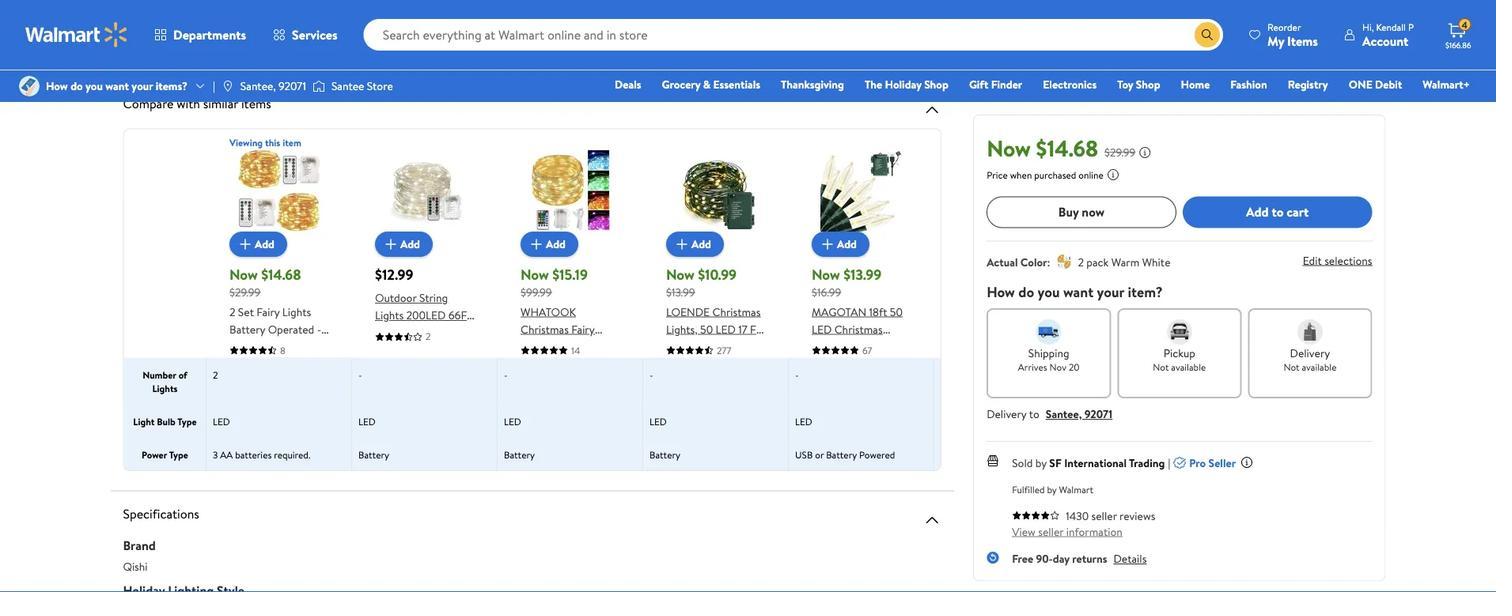 Task type: describe. For each thing, give the bounding box(es) containing it.
information
[[1067, 524, 1123, 540]]

patio
[[392, 395, 416, 410]]

toy shop link
[[1111, 76, 1168, 93]]

batteries up departments
[[184, 4, 226, 19]]

8 inside now $14.68 $29.99 2 set fairy lights battery operated - led string lights 8 modes 33ft 100 led starry lights - copper wire firefly lights for wedding birthday party christmas decoration - warm white
[[312, 339, 318, 354]]

now $13.99 group
[[812, 149, 912, 459]]

usb or battery powered cell
[[789, 439, 934, 471]]

how for how do you want your items?
[[46, 78, 68, 94]]

0 vertical spatial &
[[703, 77, 711, 92]]

easter
[[419, 395, 449, 410]]

- left memory
[[795, 368, 799, 382]]

we
[[142, 45, 157, 61]]

battery down decoration,
[[650, 448, 680, 462]]

2 led cell from the left
[[352, 405, 498, 438]]

200led
[[406, 308, 446, 323]]

50 inside cell
[[941, 368, 952, 382]]

not for pickup
[[1154, 360, 1170, 374]]

14
[[571, 344, 580, 357]]

magotan 18ft 50 led christmas lights battery string lights timer memory function usb & battery powered waterproof string lights fo image
[[820, 149, 903, 232]]

add button for $10.99
[[666, 232, 724, 257]]

fairy inside now $15.19 $99.99 whatook christmas fairy lights, string lights battery operated & usb plug-in 39ft 120 led 16 color changing with remote timer, waterproof 3aa battery and usb powered led twinkle lights
[[571, 321, 595, 337]]

type inside row header
[[177, 415, 196, 428]]

learn more about strikethrough prices image
[[1139, 146, 1152, 159]]

pickup not available
[[1154, 346, 1207, 374]]

0 vertical spatial 92071
[[279, 78, 306, 94]]

do for how do you want your items?
[[71, 78, 83, 94]]

function
[[855, 374, 897, 389]]

magotan
[[812, 304, 867, 319]]

for inside now $14.68 $29.99 2 set fairy lights battery operated - led string lights 8 modes 33ft 100 led starry lights - copper wire firefly lights for wedding birthday party christmas decoration - warm white
[[260, 408, 275, 424]]

3
[[213, 448, 218, 462]]

and inside now $15.19 $99.99 whatook christmas fairy lights, string lights battery operated & usb plug-in 39ft 120 led 16 color changing with remote timer, waterproof 3aa battery and usb powered led twinkle lights
[[559, 461, 576, 476]]

case
[[311, 4, 333, 19]]

fashion link
[[1224, 76, 1275, 93]]

battery down function
[[845, 391, 881, 406]]

twinkle
[[520, 496, 556, 511]]

4.128 stars out of 5, based on 1430 seller reviews element
[[1013, 511, 1060, 521]]

2 inside now $14.68 $29.99 2 set fairy lights battery operated - led string lights 8 modes 33ft 100 led starry lights - copper wire firefly lights for wedding birthday party christmas decoration - warm white
[[229, 304, 235, 319]]

now $14.68 $29.99 2 set fairy lights battery operated - led string lights 8 modes 33ft 100 led starry lights - copper wire firefly lights for wedding birthday party christmas decoration - warm white
[[229, 265, 328, 494]]

by for sold
[[1036, 455, 1047, 471]]

nov
[[1050, 360, 1067, 374]]

timer inside $12.99 outdoor string lights 200led 66ft battery operated led rope lights with remote indoor timer fairy lights for patio easter christmas party cool white
[[375, 377, 402, 393]]

2 horizontal spatial and
[[692, 45, 709, 61]]

- down 100
[[292, 374, 296, 389]]

- right '120'
[[650, 368, 653, 382]]

rope
[[398, 342, 423, 358]]

to for delivery to santee, 92071
[[1030, 407, 1040, 422]]

you down walmart image in the left top of the page
[[86, 78, 103, 94]]

277
[[717, 344, 731, 357]]

now for now $10.99 $13.99 loende christmas lights, 50 led 17 ft battery operated fairy lights for home party garden christmas decoration, 1 pack
[[666, 265, 694, 285]]

party inside now $14.68 $29.99 2 set fairy lights battery operated - led string lights 8 modes 33ft 100 led starry lights - copper wire firefly lights for wedding birthday party christmas decoration - warm white
[[272, 426, 297, 441]]

signs
[[537, 17, 561, 33]]

fairy inside now $14.68 $29.99 2 set fairy lights battery operated - led string lights 8 modes 33ft 100 led starry lights - copper wire firefly lights for wedding birthday party christmas decoration - warm white
[[256, 304, 279, 319]]

& inside now $15.19 $99.99 whatook christmas fairy lights, string lights battery operated & usb plug-in 39ft 120 led 16 color changing with remote timer, waterproof 3aa battery and usb powered led twinkle lights
[[608, 356, 615, 372]]

required.
[[274, 448, 310, 462]]

string right 67
[[882, 339, 910, 354]]

waterproof inside now $15.19 $99.99 whatook christmas fairy lights, string lights battery operated & usb plug-in 39ft 120 led 16 color changing with remote timer, waterproof 3aa battery and usb powered led twinkle lights
[[520, 443, 576, 459]]

add to cart image for $10.99
[[672, 235, 691, 254]]

accurate
[[240, 45, 281, 61]]

compare with similar items image
[[923, 100, 942, 119]]

want for item?
[[1064, 282, 1094, 302]]

1 led cell from the left
[[206, 405, 352, 438]]

when
[[1011, 168, 1033, 181]]

2 pack warm white
[[1079, 254, 1171, 270]]

lights inside number of lights
[[152, 382, 177, 395]]

product inside remove batteries from the battery case if product is not in use. check your batteries before installing, stop using if you find any damage or leaking signs of the batteries.
[[345, 4, 383, 19]]

outdoor
[[375, 290, 416, 306]]

seller
[[1209, 455, 1237, 471]]

50 cell
[[934, 359, 1080, 405]]

price
[[987, 168, 1008, 181]]

intent image for shipping image
[[1037, 320, 1062, 345]]

led inside now $13.99 $16.99 magotan 18ft 50 led christmas lights battery string lights timer memory function usb & battery powered waterproof string lights fo
[[812, 321, 832, 337]]

battery inside now $10.99 $13.99 loende christmas lights, 50 led 17 ft battery operated fairy lights for home party garden christmas decoration, 1 pack
[[666, 339, 702, 354]]

you right show on the top of page
[[220, 45, 237, 61]]

plug-
[[544, 374, 569, 389]]

kendall
[[1377, 20, 1407, 34]]

gift finder
[[970, 77, 1023, 92]]

1 horizontal spatial the
[[576, 17, 592, 33]]

lights inside now $10.99 $13.99 loende christmas lights, 50 led 17 ft battery operated fairy lights for home party garden christmas decoration, 1 pack
[[692, 356, 721, 372]]

manufacturers,
[[388, 45, 461, 61]]

now $10.99 group
[[666, 149, 766, 424]]

operated inside now $15.19 $99.99 whatook christmas fairy lights, string lights battery operated & usb plug-in 39ft 120 led 16 color changing with remote timer, waterproof 3aa battery and usb powered led twinkle lights
[[559, 356, 605, 372]]

or inside "cell"
[[815, 448, 824, 462]]

1 horizontal spatial $29.99
[[1105, 144, 1136, 160]]

50 inside now $10.99 $13.99 loende christmas lights, 50 led 17 ft battery operated fairy lights for home party garden christmas decoration, 1 pack
[[700, 321, 713, 337]]

one debit link
[[1342, 76, 1410, 93]]

purchased
[[1035, 168, 1077, 181]]

debit
[[1376, 77, 1403, 92]]

shipping arrives nov 20
[[1019, 346, 1080, 374]]

your for how do you want your item?
[[1098, 282, 1125, 302]]

how for how do you want your item?
[[987, 282, 1016, 302]]

led inside now $14.68 $29.99 2 set fairy lights battery operated - led string lights 8 modes 33ft 100 led starry lights - copper wire firefly lights for wedding birthday party christmas decoration - warm white
[[308, 356, 328, 372]]

1 vertical spatial product
[[284, 45, 323, 61]]

operated inside $12.99 outdoor string lights 200led 66ft battery operated led rope lights with remote indoor timer fairy lights for patio easter christmas party cool white
[[413, 325, 460, 340]]

party inside now $10.99 $13.99 loende christmas lights, 50 led 17 ft battery operated fairy lights for home party garden christmas decoration, 1 pack
[[698, 374, 724, 389]]

selections
[[1325, 253, 1373, 268]]

$166.86
[[1446, 40, 1472, 50]]

usb inside now $13.99 $16.99 magotan 18ft 50 led christmas lights battery string lights timer memory function usb & battery powered waterproof string lights fo
[[812, 391, 832, 406]]

3 battery cell from the left
[[643, 439, 789, 471]]

now
[[1082, 203, 1105, 221]]

1 horizontal spatial |
[[1169, 455, 1171, 471]]

100
[[289, 356, 306, 372]]

compare with similar items
[[123, 95, 271, 112]]

deals
[[615, 77, 642, 92]]

usb down 3aa at the left bottom
[[579, 461, 600, 476]]

battery
[[274, 4, 309, 19]]

electronics link
[[1036, 76, 1104, 93]]

christmas up 17
[[712, 304, 761, 319]]

intent image for pickup image
[[1167, 320, 1193, 345]]

you left see
[[626, 45, 644, 61]]

you down ':'
[[1038, 282, 1060, 302]]

- cell down 14
[[498, 359, 643, 405]]

p
[[1409, 20, 1415, 34]]

led left timer,
[[504, 415, 521, 428]]

row containing power type
[[124, 438, 1371, 471]]

4 led cell from the left
[[643, 405, 789, 438]]

of inside number of lights
[[178, 368, 187, 382]]

1 battery cell from the left
[[352, 439, 498, 471]]

warm inside now $14.68 $29.99 2 set fairy lights battery operated - led string lights 8 modes 33ft 100 led starry lights - copper wire firefly lights for wedding birthday party christmas decoration - warm white
[[293, 461, 321, 476]]

type inside row header
[[169, 448, 188, 462]]

of inside remove batteries from the battery case if product is not in use. check your batteries before installing, stop using if you find any damage or leaking signs of the batteries.
[[564, 17, 574, 33]]

$99.99
[[520, 285, 552, 300]]

services
[[292, 26, 338, 44]]

2 cell
[[206, 359, 352, 405]]

0 horizontal spatial the
[[255, 4, 271, 19]]

battery down the changing
[[504, 448, 535, 462]]

decoration
[[229, 461, 283, 476]]

powered inside now $13.99 $16.99 magotan 18ft 50 led christmas lights battery string lights timer memory function usb & battery powered waterproof string lights fo
[[812, 408, 854, 424]]

reorder
[[1268, 20, 1302, 34]]

aim
[[160, 45, 177, 61]]

remote inside now $15.19 $99.99 whatook christmas fairy lights, string lights battery operated & usb plug-in 39ft 120 led 16 color changing with remote timer, waterproof 3aa battery and usb powered led twinkle lights
[[520, 426, 559, 441]]

reorder my items
[[1268, 20, 1319, 49]]

toy
[[1118, 77, 1134, 92]]

add to cart image for now $15.19
[[527, 235, 546, 254]]

led inside now $10.99 $13.99 loende christmas lights, 50 led 17 ft battery operated fairy lights for home party garden christmas decoration, 1 pack
[[716, 321, 736, 337]]

0 horizontal spatial if
[[335, 4, 342, 19]]

led up 'aa'
[[213, 415, 230, 428]]

add for $13.99
[[837, 236, 857, 252]]

5 led cell from the left
[[789, 405, 934, 438]]

trading
[[1130, 455, 1166, 471]]

christmas up decoration,
[[666, 391, 714, 406]]

firefly
[[293, 391, 323, 406]]

number of lights
[[142, 368, 187, 395]]

2 set fairy lights battery operated - led string lights 8 modes 33ft 100 led starry lights - copper wire firefly lights for wedding birthday party christmas decoration - warm white image
[[238, 149, 320, 232]]

grocery & essentials
[[662, 77, 761, 92]]

items?
[[156, 78, 188, 94]]

copper
[[229, 391, 265, 406]]

$12.99 group
[[375, 149, 475, 445]]

usb left the plug-
[[520, 374, 541, 389]]

any
[[429, 17, 445, 33]]

usb inside "cell"
[[795, 448, 813, 462]]

add to cart image for now $14.68
[[236, 235, 255, 254]]

buy now
[[1059, 203, 1105, 221]]

 image for how do you want your items?
[[19, 76, 40, 97]]

indoor
[[439, 360, 470, 375]]

0 vertical spatial with
[[177, 95, 200, 112]]

light bulb type row header
[[124, 405, 206, 438]]

0 horizontal spatial 8
[[280, 344, 285, 357]]

led left the '16'
[[520, 391, 541, 406]]

row containing light bulb type
[[124, 405, 1371, 438]]

departments button
[[141, 16, 260, 54]]

the holiday shop link
[[858, 76, 956, 93]]

- cell down 277 at the bottom
[[643, 359, 789, 405]]

services button
[[260, 16, 351, 54]]

lights, inside now $10.99 $13.99 loende christmas lights, 50 led 17 ft battery operated fairy lights for home party garden christmas decoration, 1 pack
[[666, 321, 698, 337]]

- right decoration
[[286, 461, 290, 476]]

add for outdoor
[[400, 236, 420, 252]]

grocery & essentials link
[[655, 76, 768, 93]]

pack
[[732, 408, 754, 424]]

santee, 92071 button
[[1046, 407, 1113, 422]]

$14.68 for now $14.68 $29.99 2 set fairy lights battery operated - led string lights 8 modes 33ft 100 led starry lights - copper wire firefly lights for wedding birthday party christmas decoration - warm white
[[261, 265, 301, 285]]

 image for santee, 92071
[[222, 80, 234, 93]]

free
[[1013, 552, 1034, 567]]

add for $10.99
[[691, 236, 711, 252]]

home inside home link
[[1182, 77, 1211, 92]]

battery down the 'cool'
[[358, 448, 389, 462]]

battery inside $12.99 outdoor string lights 200led 66ft battery operated led rope lights with remote indoor timer fairy lights for patio easter christmas party cool white
[[375, 325, 411, 340]]

for inside $12.99 outdoor string lights 200led 66ft battery operated led rope lights with remote indoor timer fairy lights for patio easter christmas party cool white
[[375, 395, 389, 410]]

0 vertical spatial |
[[213, 78, 215, 94]]

1 horizontal spatial santee,
[[1046, 407, 1082, 422]]

light bulb type
[[133, 415, 196, 428]]

row containing now $14.68
[[124, 136, 1371, 511]]

delivery for to
[[987, 407, 1027, 422]]

fulfilled by walmart
[[1013, 483, 1094, 497]]

delivery not available
[[1284, 346, 1337, 374]]

one debit
[[1349, 77, 1403, 92]]

now for now $14.68 $29.99 2 set fairy lights battery operated - led string lights 8 modes 33ft 100 led starry lights - copper wire firefly lights for wedding birthday party christmas decoration - warm white
[[229, 265, 258, 285]]

string up usb or battery powered
[[870, 426, 899, 441]]

by for fulfilled
[[1048, 483, 1057, 497]]

one
[[1349, 77, 1373, 92]]

led inside $12.99 outdoor string lights 200led 66ft battery operated led rope lights with remote indoor timer fairy lights for patio easter christmas party cool white
[[375, 342, 395, 358]]

not inside remove batteries from the battery case if product is not in use. check your batteries before installing, stop using if you find any damage or leaking signs of the batteries.
[[395, 4, 411, 19]]

batteries.
[[595, 17, 640, 33]]

3 aa batteries required. cell
[[206, 439, 352, 471]]

led down 3aa at the left bottom
[[565, 478, 585, 494]]

in inside now $15.19 $99.99 whatook christmas fairy lights, string lights battery operated & usb plug-in 39ft 120 led 16 color changing with remote timer, waterproof 3aa battery and usb powered led twinkle lights
[[569, 374, 578, 389]]

led down memory
[[795, 415, 812, 428]]

returns
[[1073, 552, 1108, 567]]

battery up twinkle on the bottom of the page
[[520, 461, 556, 476]]

power type
[[141, 448, 188, 462]]

thanksgiving
[[781, 77, 845, 92]]

batteries up show on the top of page
[[199, 17, 242, 33]]

do for how do you want your item?
[[1019, 282, 1035, 302]]

viewing
[[229, 136, 262, 149]]

- down 50 cell
[[941, 415, 944, 428]]

- cell down "rope" at the left of the page
[[352, 359, 498, 405]]

items
[[1288, 32, 1319, 49]]

free 90-day returns details
[[1013, 552, 1147, 567]]

color inside now $15.19 $99.99 whatook christmas fairy lights, string lights battery operated & usb plug-in 39ft 120 led 16 color changing with remote timer, waterproof 3aa battery and usb powered led twinkle lights
[[556, 391, 583, 406]]

string inside $12.99 outdoor string lights 200led 66ft battery operated led rope lights with remote indoor timer fairy lights for patio easter christmas party cool white
[[419, 290, 448, 306]]

available for pickup
[[1172, 360, 1207, 374]]

lights, inside now $15.19 $99.99 whatook christmas fairy lights, string lights battery operated & usb plug-in 39ft 120 led 16 color changing with remote timer, waterproof 3aa battery and usb powered led twinkle lights
[[520, 339, 552, 354]]

$16.99
[[812, 285, 841, 300]]

online
[[1079, 168, 1104, 181]]

1 horizontal spatial 92071
[[1085, 407, 1113, 422]]

90-
[[1037, 552, 1053, 567]]

0 horizontal spatial to
[[180, 45, 190, 61]]

Walmart Site-Wide search field
[[364, 19, 1224, 51]]

with inside $12.99 outdoor string lights 200led 66ft battery operated led rope lights with remote indoor timer fairy lights for patio easter christmas party cool white
[[375, 360, 395, 375]]

0 vertical spatial warm
[[1112, 254, 1140, 270]]

Search search field
[[364, 19, 1224, 51]]

fairy inside now $10.99 $13.99 loende christmas lights, 50 led 17 ft battery operated fairy lights for home party garden christmas decoration, 1 pack
[[666, 356, 689, 372]]



Task type: vqa. For each thing, say whether or not it's contained in the screenshot.


Task type: locate. For each thing, give the bounding box(es) containing it.
1 horizontal spatial not
[[753, 45, 769, 61]]

- right 100
[[358, 368, 362, 382]]

0 horizontal spatial add to cart image
[[236, 235, 255, 254]]

outdoor string lights 200led 66ft battery operated led rope lights with remote indoor timer fairy lights for patio easter christmas party cool white image
[[384, 149, 466, 232]]

add button up $16.99
[[812, 232, 870, 257]]

0 horizontal spatial remote
[[398, 360, 436, 375]]

loende
[[666, 304, 710, 319]]

0 horizontal spatial shop
[[925, 77, 949, 92]]

92071 up international
[[1085, 407, 1113, 422]]

1 add to cart image from the left
[[381, 235, 400, 254]]

0 horizontal spatial &
[[608, 356, 615, 372]]

add inside $12.99 group
[[400, 236, 420, 252]]

starry
[[229, 374, 258, 389]]

2 add to cart image from the left
[[672, 235, 691, 254]]

2 shop from the left
[[1137, 77, 1161, 92]]

add button inside now $10.99 group
[[666, 232, 724, 257]]

home inside now $10.99 $13.99 loende christmas lights, 50 led 17 ft battery operated fairy lights for home party garden christmas decoration, 1 pack
[[666, 374, 696, 389]]

2 available from the left
[[1303, 360, 1337, 374]]

0 vertical spatial not
[[395, 4, 411, 19]]

0 horizontal spatial available
[[1172, 360, 1207, 374]]

1 vertical spatial &
[[608, 356, 615, 372]]

warm right pack at the right top of page
[[1112, 254, 1140, 270]]

2 horizontal spatial add to cart image
[[818, 235, 837, 254]]

verified
[[772, 45, 809, 61]]

add inside the now $13.99 'group'
[[837, 236, 857, 252]]

0 horizontal spatial party
[[272, 426, 297, 441]]

 image
[[19, 76, 40, 97], [222, 80, 234, 93]]

1 horizontal spatial in
[[569, 374, 578, 389]]

lights, down loende
[[666, 321, 698, 337]]

now up 'magotan'
[[812, 265, 840, 285]]

0 horizontal spatial with
[[177, 95, 200, 112]]

walmart+
[[1424, 77, 1471, 92]]

view seller information
[[1013, 524, 1123, 540]]

led cell up 3aa at the left bottom
[[498, 405, 643, 438]]

1 vertical spatial |
[[1169, 455, 1171, 471]]

- cell down 67
[[789, 359, 934, 405]]

1 horizontal spatial if
[[378, 17, 385, 33]]

thanksgiving link
[[774, 76, 852, 93]]

4 battery cell from the left
[[934, 439, 1080, 471]]

add to cart image inside the now $13.99 'group'
[[818, 235, 837, 254]]

2 row from the top
[[124, 358, 1371, 405]]

add for $14.68
[[255, 236, 274, 252]]

0 vertical spatial how
[[46, 78, 68, 94]]

santee, up "items"
[[241, 78, 276, 94]]

add button for $15.19
[[520, 232, 578, 257]]

2 not from the left
[[1284, 360, 1300, 374]]

home up decoration,
[[666, 374, 696, 389]]

0 horizontal spatial in
[[414, 4, 422, 19]]

with
[[177, 95, 200, 112], [375, 360, 395, 375], [569, 408, 589, 424]]

0 horizontal spatial  image
[[19, 76, 40, 97]]

type right power
[[169, 448, 188, 462]]

add button inside the now $13.99 'group'
[[812, 232, 870, 257]]

| up similar on the top left of the page
[[213, 78, 215, 94]]

0 horizontal spatial 92071
[[279, 78, 306, 94]]

others
[[528, 45, 559, 61]]

party inside $12.99 outdoor string lights 200led 66ft battery operated led rope lights with remote indoor timer fairy lights for patio easter christmas party cool white
[[426, 412, 451, 427]]

operated up 100
[[268, 321, 314, 337]]

now $10.99 $13.99 loende christmas lights, 50 led 17 ft battery operated fairy lights for home party garden christmas decoration, 1 pack
[[666, 265, 762, 424]]

4 row from the top
[[124, 438, 1371, 471]]

christmas down 'whatook'
[[520, 321, 569, 337]]

1 vertical spatial 50
[[700, 321, 713, 337]]

powered up twinkle on the bottom of the page
[[520, 478, 562, 494]]

add button for $14.68
[[229, 232, 287, 257]]

now
[[987, 133, 1031, 163], [229, 265, 258, 285], [520, 265, 549, 285], [666, 265, 694, 285], [812, 265, 840, 285]]

remote inside $12.99 outdoor string lights 200led 66ft battery operated led rope lights with remote indoor timer fairy lights for patio easter christmas party cool white
[[398, 360, 436, 375]]

add button up set at the bottom
[[229, 232, 287, 257]]

0 vertical spatial delivery
[[1291, 346, 1331, 361]]

0 vertical spatial timer
[[843, 356, 870, 372]]

item?
[[1128, 282, 1163, 302]]

0 horizontal spatial delivery
[[987, 407, 1027, 422]]

2 horizontal spatial with
[[569, 408, 589, 424]]

of right number
[[178, 368, 187, 382]]

fairy up 14
[[571, 321, 595, 337]]

0 horizontal spatial $13.99
[[666, 285, 695, 300]]

operated up 39ft
[[559, 356, 605, 372]]

pro seller info image
[[1241, 457, 1254, 469]]

0 horizontal spatial home
[[666, 374, 696, 389]]

0 horizontal spatial seller
[[1039, 524, 1064, 540]]

0 horizontal spatial want
[[105, 78, 129, 94]]

0 horizontal spatial 50
[[700, 321, 713, 337]]

party down easter
[[426, 412, 451, 427]]

reviews
[[1120, 509, 1156, 524]]

in left 39ft
[[569, 374, 578, 389]]

waterproof down timer,
[[520, 443, 576, 459]]

add to cart image for $13.99
[[818, 235, 837, 254]]

0 vertical spatial 50
[[890, 304, 903, 319]]

battery inside now $14.68 $29.99 2 set fairy lights battery operated - led string lights 8 modes 33ft 100 led starry lights - copper wire firefly lights for wedding birthday party christmas decoration - warm white
[[229, 321, 265, 337]]

white right the 'cool'
[[400, 429, 429, 445]]

price when purchased online
[[987, 168, 1104, 181]]

party down wedding
[[272, 426, 297, 441]]

now $15.19 group
[[520, 149, 620, 511]]

walmart image
[[25, 22, 128, 47]]

remote down "rope" at the left of the page
[[398, 360, 436, 375]]

your for how do you want your items?
[[132, 78, 153, 94]]

0 vertical spatial white
[[1143, 254, 1171, 270]]

20
[[1069, 360, 1080, 374]]

5 add button from the left
[[812, 232, 870, 257]]

2 vertical spatial powered
[[520, 478, 562, 494]]

intent image for delivery image
[[1298, 320, 1324, 345]]

3 row from the top
[[124, 405, 1371, 438]]

now inside now $15.19 $99.99 whatook christmas fairy lights, string lights battery operated & usb plug-in 39ft 120 led 16 color changing with remote timer, waterproof 3aa battery and usb powered led twinkle lights
[[520, 265, 549, 285]]

1 horizontal spatial product
[[345, 4, 383, 19]]

available inside 'delivery not available'
[[1303, 360, 1337, 374]]

information.
[[325, 45, 385, 61]]

the right from at the top left
[[255, 4, 271, 19]]

operated inside now $10.99 $13.99 loende christmas lights, 50 led 17 ft battery operated fairy lights for home party garden christmas decoration, 1 pack
[[705, 339, 751, 354]]

0 horizontal spatial lights,
[[520, 339, 552, 354]]

add inside now $15.19 group
[[546, 236, 566, 252]]

battery cell
[[352, 439, 498, 471], [498, 439, 643, 471], [643, 439, 789, 471], [934, 439, 1080, 471]]

- cell down 50 cell
[[934, 405, 1080, 438]]

4 add button from the left
[[666, 232, 724, 257]]

add for $15.19
[[546, 236, 566, 252]]

add button up $15.19 at the top of page
[[520, 232, 578, 257]]

view
[[1013, 524, 1036, 540]]

finder
[[992, 77, 1023, 92]]

$13.99 right $16.99
[[844, 265, 882, 285]]

not inside pickup not available
[[1154, 360, 1170, 374]]

1 horizontal spatial timer
[[843, 356, 870, 372]]

$14.68 inside now $14.68 $29.99 2 set fairy lights battery operated - led string lights 8 modes 33ft 100 led starry lights - copper wire firefly lights for wedding birthday party christmas decoration - warm white
[[261, 265, 301, 285]]

batteries inside cell
[[235, 448, 271, 462]]

now $14.68 group
[[229, 149, 329, 494]]

2 battery cell from the left
[[498, 439, 643, 471]]

1 horizontal spatial to
[[1030, 407, 1040, 422]]

timer inside now $13.99 $16.99 magotan 18ft 50 led christmas lights battery string lights timer memory function usb & battery powered waterproof string lights fo
[[843, 356, 870, 372]]

sf
[[1050, 455, 1062, 471]]

christmas inside now $14.68 $29.99 2 set fairy lights battery operated - led string lights 8 modes 33ft 100 led starry lights - copper wire firefly lights for wedding birthday party christmas decoration - warm white
[[229, 443, 277, 459]]

add to cart image
[[381, 235, 400, 254], [672, 235, 691, 254], [818, 235, 837, 254]]

string inside now $15.19 $99.99 whatook christmas fairy lights, string lights battery operated & usb plug-in 39ft 120 led 16 color changing with remote timer, waterproof 3aa battery and usb powered led twinkle lights
[[555, 339, 583, 354]]

cart
[[1287, 203, 1309, 221]]

led cell
[[206, 405, 352, 438], [352, 405, 498, 438], [498, 405, 643, 438], [643, 405, 789, 438], [789, 405, 934, 438]]

to left cart
[[1272, 203, 1284, 221]]

add left cart
[[1247, 203, 1269, 221]]

white inside now $14.68 $29.99 2 set fairy lights battery operated - led string lights 8 modes 33ft 100 led starry lights - copper wire firefly lights for wedding birthday party christmas decoration - warm white
[[229, 478, 258, 494]]

led
[[716, 321, 736, 337], [812, 321, 832, 337], [375, 342, 395, 358], [308, 356, 328, 372], [520, 391, 541, 406], [213, 415, 230, 428], [358, 415, 375, 428], [504, 415, 521, 428], [650, 415, 667, 428], [795, 415, 812, 428], [565, 478, 585, 494]]

&
[[703, 77, 711, 92], [608, 356, 615, 372], [835, 391, 842, 406]]

loende christmas lights, 50 led 17 ft battery operated fairy lights for home party garden christmas decoration, 1 pack image
[[675, 149, 757, 232]]

0 vertical spatial of
[[564, 17, 574, 33]]

1 vertical spatial warm
[[293, 461, 321, 476]]

add to cart image
[[236, 235, 255, 254], [527, 235, 546, 254]]

2 inside group
[[425, 330, 431, 343]]

christmas inside now $13.99 $16.99 magotan 18ft 50 led christmas lights battery string lights timer memory function usb & battery powered waterproof string lights fo
[[835, 321, 883, 337]]

- up the 2 cell
[[317, 321, 321, 337]]

available inside pickup not available
[[1172, 360, 1207, 374]]

add to cart image inside now $10.99 group
[[672, 235, 691, 254]]

add button inside now $15.19 group
[[520, 232, 578, 257]]

battery up the plug-
[[520, 356, 556, 372]]

ft
[[750, 321, 762, 337]]

operated down the 200led
[[413, 325, 460, 340]]

1 shop from the left
[[925, 77, 949, 92]]

1 add button from the left
[[229, 232, 287, 257]]

1 horizontal spatial party
[[426, 412, 451, 427]]

seller down 4.128 stars out of 5, based on 1430 seller reviews element
[[1039, 524, 1064, 540]]

2 vertical spatial &
[[835, 391, 842, 406]]

white inside $12.99 outdoor string lights 200led 66ft battery operated led rope lights with remote indoor timer fairy lights for patio easter christmas party cool white
[[400, 429, 429, 445]]

2 vertical spatial your
[[1098, 282, 1125, 302]]

provide
[[562, 45, 598, 61]]

stop
[[327, 17, 348, 33]]

installing,
[[279, 17, 324, 33]]

battery cell down 1
[[643, 439, 789, 471]]

usb or battery powered
[[795, 448, 895, 462]]

0 vertical spatial color
[[1021, 254, 1048, 270]]

add button inside $12.99 group
[[375, 232, 433, 257]]

if left is on the left top
[[378, 17, 385, 33]]

& inside now $13.99 $16.99 magotan 18ft 50 led christmas lights battery string lights timer memory function usb & battery powered waterproof string lights fo
[[835, 391, 842, 406]]

see our disclaimer button
[[826, 45, 913, 61]]

& right grocery in the left of the page
[[703, 77, 711, 92]]

string inside now $14.68 $29.99 2 set fairy lights battery operated - led string lights 8 modes 33ft 100 led starry lights - copper wire firefly lights for wedding birthday party christmas decoration - warm white
[[249, 339, 278, 354]]

2 left pack at the right top of page
[[1079, 254, 1085, 270]]

1 horizontal spatial for
[[375, 395, 389, 410]]

now up price
[[987, 133, 1031, 163]]

account
[[1363, 32, 1409, 49]]

1 vertical spatial to
[[1272, 203, 1284, 221]]

my
[[1268, 32, 1285, 49]]

1 add to cart image from the left
[[236, 235, 255, 254]]

1 horizontal spatial add to cart image
[[672, 235, 691, 254]]

led cell up 3 aa batteries required. cell
[[206, 405, 352, 438]]

now inside now $10.99 $13.99 loende christmas lights, 50 led 17 ft battery operated fairy lights for home party garden christmas decoration, 1 pack
[[666, 265, 694, 285]]

2 add to cart image from the left
[[527, 235, 546, 254]]

color right "actual"
[[1021, 254, 1048, 270]]

battery left sold
[[941, 448, 972, 462]]

2 vertical spatial with
[[569, 408, 589, 424]]

power type row header
[[124, 439, 206, 471]]

now inside now $13.99 $16.99 magotan 18ft 50 led christmas lights battery string lights timer memory function usb & battery powered waterproof string lights fo
[[812, 265, 840, 285]]

2 add button from the left
[[375, 232, 433, 257]]

1 vertical spatial how
[[987, 282, 1016, 302]]

led cell down indoor
[[352, 405, 498, 438]]

with inside now $15.19 $99.99 whatook christmas fairy lights, string lights battery operated & usb plug-in 39ft 120 led 16 color changing with remote timer, waterproof 3aa battery and usb powered led twinkle lights
[[569, 408, 589, 424]]

0 vertical spatial in
[[414, 4, 422, 19]]

shipping
[[1029, 346, 1070, 361]]

your inside remove batteries from the battery case if product is not in use. check your batteries before installing, stop using if you find any damage or leaking signs of the batteries.
[[175, 17, 197, 33]]

0 vertical spatial $29.99
[[1105, 144, 1136, 160]]

- left the plug-
[[504, 368, 507, 382]]

4
[[1462, 18, 1468, 31]]

waterproof inside now $13.99 $16.99 magotan 18ft 50 led christmas lights battery string lights timer memory function usb & battery powered waterproof string lights fo
[[812, 426, 867, 441]]

67
[[862, 344, 872, 357]]

viewing this item
[[229, 136, 301, 149]]

now for now $15.19 $99.99 whatook christmas fairy lights, string lights battery operated & usb plug-in 39ft 120 led 16 color changing with remote timer, waterproof 3aa battery and usb powered led twinkle lights
[[520, 265, 549, 285]]

1 vertical spatial santee,
[[1046, 407, 1082, 422]]

and down timer,
[[559, 461, 576, 476]]

seller for 1430
[[1092, 509, 1118, 524]]

1 horizontal spatial want
[[1064, 282, 1094, 302]]

1 horizontal spatial  image
[[222, 80, 234, 93]]

now left $15.19 at the top of page
[[520, 265, 549, 285]]

hi,
[[1363, 20, 1375, 34]]

string up the 200led
[[419, 290, 448, 306]]

similar
[[203, 95, 238, 112]]

want for items?
[[105, 78, 129, 94]]

row header
[[124, 148, 206, 358]]

how do you want your item?
[[987, 282, 1163, 302]]

whatook
[[520, 304, 576, 319]]

registry
[[1289, 77, 1329, 92]]

pro
[[1190, 455, 1207, 471]]

add to cart image for outdoor
[[381, 235, 400, 254]]

not inside 'delivery not available'
[[1284, 360, 1300, 374]]

birthday
[[229, 426, 269, 441]]

in inside remove batteries from the battery case if product is not in use. check your batteries before installing, stop using if you find any damage or leaking signs of the batteries.
[[414, 4, 422, 19]]

50 right function
[[941, 368, 952, 382]]

sold
[[1013, 455, 1033, 471]]

do down actual color :
[[1019, 282, 1035, 302]]

1430
[[1066, 509, 1089, 524]]

the
[[865, 77, 883, 92]]

2 horizontal spatial to
[[1272, 203, 1284, 221]]

1 horizontal spatial do
[[1019, 282, 1035, 302]]

now $14.68
[[987, 133, 1099, 163]]

0 horizontal spatial powered
[[520, 478, 562, 494]]

set
[[238, 304, 254, 319]]

1 vertical spatial color
[[556, 391, 583, 406]]

0 horizontal spatial timer
[[375, 377, 402, 393]]

0 horizontal spatial $29.99
[[229, 285, 260, 300]]

christmas inside now $15.19 $99.99 whatook christmas fairy lights, string lights battery operated & usb plug-in 39ft 120 led 16 color changing with remote timer, waterproof 3aa battery and usb powered led twinkle lights
[[520, 321, 569, 337]]

add inside now $10.99 group
[[691, 236, 711, 252]]

use.
[[425, 4, 443, 19]]

1 vertical spatial not
[[753, 45, 769, 61]]

0 horizontal spatial how
[[46, 78, 68, 94]]

home link
[[1174, 76, 1218, 93]]

fairy right set at the bottom
[[256, 304, 279, 319]]

your up compare
[[132, 78, 153, 94]]

home down search icon
[[1182, 77, 1211, 92]]

white up the item?
[[1143, 254, 1171, 270]]

add inside now $14.68 group
[[255, 236, 274, 252]]

add up $15.19 at the top of page
[[546, 236, 566, 252]]

fairy up the patio
[[405, 377, 428, 393]]

seller for view
[[1039, 524, 1064, 540]]

1 horizontal spatial waterproof
[[812, 426, 867, 441]]

add to cart image inside $12.99 group
[[381, 235, 400, 254]]

0 vertical spatial remote
[[398, 360, 436, 375]]

1 horizontal spatial lights,
[[666, 321, 698, 337]]

row containing number of lights
[[124, 358, 1371, 405]]

add to cart image up $99.99
[[527, 235, 546, 254]]

led right 100
[[308, 356, 328, 372]]

legal information image
[[1107, 168, 1120, 181]]

shop up compare with similar items icon
[[925, 77, 949, 92]]

walmart+ link
[[1416, 76, 1478, 93]]

for
[[723, 356, 738, 372], [375, 395, 389, 410], [260, 408, 275, 424]]

specifications image
[[923, 511, 942, 530]]

available for delivery
[[1303, 360, 1337, 374]]

add up $10.99
[[691, 236, 711, 252]]

1 horizontal spatial how
[[987, 282, 1016, 302]]

search icon image
[[1202, 28, 1214, 41]]

8 left 100
[[280, 344, 285, 357]]

0 horizontal spatial for
[[260, 408, 275, 424]]

warm
[[1112, 254, 1140, 270], [293, 461, 321, 476]]

leaking
[[501, 17, 535, 33]]

 image
[[313, 78, 325, 94]]

$13.99 inside now $13.99 $16.99 magotan 18ft 50 led christmas lights battery string lights timer memory function usb & battery powered waterproof string lights fo
[[844, 265, 882, 285]]

 image down walmart image in the left top of the page
[[19, 76, 40, 97]]

row
[[124, 136, 1371, 511], [124, 358, 1371, 405], [124, 405, 1371, 438], [124, 438, 1371, 471]]

$13.99 inside now $10.99 $13.99 loende christmas lights, 50 led 17 ft battery operated fairy lights for home party garden christmas decoration, 1 pack
[[666, 285, 695, 300]]

gift
[[970, 77, 989, 92]]

battery inside usb or battery powered "cell"
[[826, 448, 857, 462]]

0 horizontal spatial of
[[178, 368, 187, 382]]

add button for outdoor
[[375, 232, 433, 257]]

now for now $13.99 $16.99 magotan 18ft 50 led christmas lights battery string lights timer memory function usb & battery powered waterproof string lights fo
[[812, 265, 840, 285]]

fairy inside $12.99 outdoor string lights 200led 66ft battery operated led rope lights with remote indoor timer fairy lights for patio easter christmas party cool white
[[405, 377, 428, 393]]

- cell
[[352, 359, 498, 405], [498, 359, 643, 405], [643, 359, 789, 405], [789, 359, 934, 405], [934, 405, 1080, 438]]

add to cart image up $16.99
[[818, 235, 837, 254]]

1 vertical spatial by
[[1048, 483, 1057, 497]]

christmas inside $12.99 outdoor string lights 200led 66ft battery operated led rope lights with remote indoor timer fairy lights for patio easter christmas party cool white
[[375, 412, 423, 427]]

color right the '16'
[[556, 391, 583, 406]]

add to cart button
[[1183, 197, 1373, 228]]

brand
[[123, 537, 156, 555]]

delivery inside 'delivery not available'
[[1291, 346, 1331, 361]]

for up garden
[[723, 356, 738, 372]]

0 vertical spatial lights,
[[666, 321, 698, 337]]

walmart
[[1060, 483, 1094, 497]]

now for now $14.68
[[987, 133, 1031, 163]]

0 horizontal spatial warm
[[293, 461, 321, 476]]

in
[[414, 4, 422, 19], [569, 374, 578, 389]]

want up compare
[[105, 78, 129, 94]]

3 led cell from the left
[[498, 405, 643, 438]]

1 row from the top
[[124, 136, 1371, 511]]

0 vertical spatial your
[[175, 17, 197, 33]]

1 horizontal spatial 8
[[312, 339, 318, 354]]

fo
[[843, 443, 853, 459]]

1 vertical spatial waterproof
[[520, 443, 576, 459]]

you inside remove batteries from the battery case if product is not in use. check your batteries before installing, stop using if you find any damage or leaking signs of the batteries.
[[388, 17, 405, 33]]

led left 1
[[650, 415, 667, 428]]

led cell down garden
[[643, 405, 789, 438]]

not
[[1154, 360, 1170, 374], [1284, 360, 1300, 374]]

50 inside now $13.99 $16.99 magotan 18ft 50 led christmas lights battery string lights timer memory function usb & battery powered waterproof string lights fo
[[890, 304, 903, 319]]

or inside remove batteries from the battery case if product is not in use. check your batteries before installing, stop using if you find any damage or leaking signs of the batteries.
[[488, 17, 498, 33]]

how down "actual"
[[987, 282, 1016, 302]]

18ft
[[869, 304, 887, 319]]

led up the 'cool'
[[358, 415, 375, 428]]

pro seller
[[1190, 455, 1237, 471]]

delivery to santee, 92071
[[987, 407, 1113, 422]]

1 not from the left
[[1154, 360, 1170, 374]]

now left $10.99
[[666, 265, 694, 285]]

1 vertical spatial or
[[815, 448, 824, 462]]

1 vertical spatial 92071
[[1085, 407, 1113, 422]]

day
[[1053, 552, 1070, 567]]

2 horizontal spatial for
[[723, 356, 738, 372]]

or
[[488, 17, 498, 33], [815, 448, 824, 462]]

add button up $10.99
[[666, 232, 724, 257]]

home
[[1182, 77, 1211, 92], [666, 374, 696, 389]]

fairy left 277 at the bottom
[[666, 356, 689, 372]]

number
[[142, 368, 176, 382]]

hi, kendall p account
[[1363, 20, 1415, 49]]

$29.99 inside now $14.68 $29.99 2 set fairy lights battery operated - led string lights 8 modes 33ft 100 led starry lights - copper wire firefly lights for wedding birthday party christmas decoration - warm white
[[229, 285, 260, 300]]

in left "use."
[[414, 4, 422, 19]]

2 vertical spatial white
[[229, 478, 258, 494]]

to for add to cart
[[1272, 203, 1284, 221]]

powered inside now $15.19 $99.99 whatook christmas fairy lights, string lights battery operated & usb plug-in 39ft 120 led 16 color changing with remote timer, waterproof 3aa battery and usb powered led twinkle lights
[[520, 478, 562, 494]]

aa
[[220, 448, 233, 462]]

details button
[[1114, 552, 1147, 567]]

to inside button
[[1272, 203, 1284, 221]]

1 horizontal spatial your
[[175, 17, 197, 33]]

now up set at the bottom
[[229, 265, 258, 285]]

3 add to cart image from the left
[[818, 235, 837, 254]]

departments
[[173, 26, 246, 44]]

for inside now $10.99 $13.99 loende christmas lights, 50 led 17 ft battery operated fairy lights for home party garden christmas decoration, 1 pack
[[723, 356, 738, 372]]

battery
[[229, 321, 265, 337], [375, 325, 411, 340], [666, 339, 702, 354], [843, 339, 879, 354], [520, 356, 556, 372], [845, 391, 881, 406], [358, 448, 389, 462], [504, 448, 535, 462], [650, 448, 680, 462], [826, 448, 857, 462], [941, 448, 972, 462], [520, 461, 556, 476]]

1 vertical spatial lights,
[[520, 339, 552, 354]]

usb down memory
[[812, 391, 832, 406]]

0 vertical spatial or
[[488, 17, 498, 33]]

not right is on the left top
[[395, 4, 411, 19]]

|
[[213, 78, 215, 94], [1169, 455, 1171, 471]]

grocery
[[662, 77, 701, 92]]

if right the case
[[335, 4, 342, 19]]

0 vertical spatial want
[[105, 78, 129, 94]]

3 add button from the left
[[520, 232, 578, 257]]

shop right toy
[[1137, 77, 1161, 92]]

1 horizontal spatial $14.68
[[1037, 133, 1099, 163]]

0 horizontal spatial and
[[508, 45, 525, 61]]

brand qishi
[[123, 537, 156, 575]]

your down pack at the right top of page
[[1098, 282, 1125, 302]]

2 inside cell
[[213, 368, 218, 382]]

or left leaking
[[488, 17, 498, 33]]

led left "rope" at the left of the page
[[375, 342, 395, 358]]

1 available from the left
[[1172, 360, 1207, 374]]

add button inside now $14.68 group
[[229, 232, 287, 257]]

see
[[646, 45, 662, 61]]

add up $16.99
[[837, 236, 857, 252]]

show
[[193, 45, 217, 61]]

2 horizontal spatial powered
[[859, 448, 895, 462]]

1 horizontal spatial shop
[[1137, 77, 1161, 92]]

qishi
[[123, 559, 148, 575]]

number of lights row header
[[124, 359, 206, 405]]

is
[[385, 4, 392, 19]]

0 vertical spatial do
[[71, 78, 83, 94]]

white down decoration
[[229, 478, 258, 494]]

1 horizontal spatial add to cart image
[[527, 235, 546, 254]]

1 vertical spatial delivery
[[987, 407, 1027, 422]]

operated inside now $14.68 $29.99 2 set fairy lights battery operated - led string lights 8 modes 33ft 100 led starry lights - copper wire firefly lights for wedding birthday party christmas decoration - warm white
[[268, 321, 314, 337]]

battery up function
[[843, 339, 879, 354]]

50 right the 18ft
[[890, 304, 903, 319]]

add button for $13.99
[[812, 232, 870, 257]]

not for delivery
[[1284, 360, 1300, 374]]

0 vertical spatial santee,
[[241, 78, 276, 94]]

0 vertical spatial by
[[1036, 455, 1047, 471]]

0 horizontal spatial your
[[132, 78, 153, 94]]

disclaimer
[[864, 45, 913, 61]]

powered inside "cell"
[[859, 448, 895, 462]]

1 vertical spatial in
[[569, 374, 578, 389]]

your right check
[[175, 17, 197, 33]]

now inside now $14.68 $29.99 2 set fairy lights battery operated - led string lights 8 modes 33ft 100 led starry lights - copper wire firefly lights for wedding birthday party christmas decoration - warm white
[[229, 265, 258, 285]]

2 vertical spatial 50
[[941, 368, 952, 382]]

product down services
[[284, 45, 323, 61]]

garden
[[726, 374, 762, 389]]

delivery for not
[[1291, 346, 1331, 361]]

with down items?
[[177, 95, 200, 112]]

$14.68 for now $14.68
[[1037, 133, 1099, 163]]

whatook christmas fairy lights, string lights battery operated & usb plug-in 39ft 120 led 16 color changing with remote timer, waterproof 3aa battery and usb powered led twinkle lights image
[[529, 149, 612, 232]]



